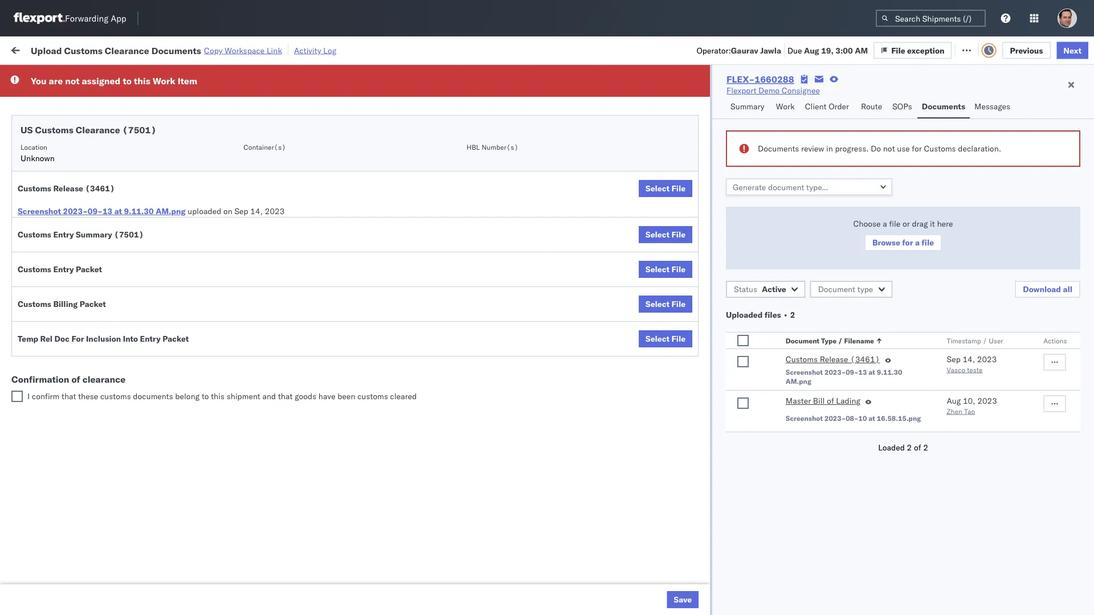 Task type: describe. For each thing, give the bounding box(es) containing it.
3 bicu1234565, demu1232567 from the top
[[747, 414, 863, 424]]

file inside button
[[922, 238, 934, 248]]

rel
[[40, 334, 53, 344]]

message (10)
[[153, 44, 204, 54]]

12:00 pm est, feb 25, 2023
[[195, 314, 303, 324]]

2:59 for 2:59 am est, feb 17, 2023
[[195, 89, 212, 99]]

schedule delivery appointment link for 10:30 pm est, feb 21, 2023
[[26, 213, 140, 224]]

previous button
[[1002, 42, 1051, 59]]

demu1232567 down screenshot 2023-09-13 at 9.11.30 am.png
[[805, 389, 863, 399]]

est, up 12:00 pm est, feb 25, 2023
[[229, 289, 246, 299]]

est, up 3:00 pm est, feb 20, 2023 in the left of the page
[[228, 139, 246, 149]]

confirm pickup from los angeles, ca button for flex-1977428
[[26, 263, 162, 276]]

deadline
[[195, 93, 224, 102]]

2023- for screenshot 2023-09-13 at 9.11.30 am.png uploaded on sep 14, 2023
[[63, 206, 88, 216]]

1977428 for confirm pickup from los angeles, ca
[[693, 264, 727, 274]]

ca for 2nd schedule pickup from los angeles, ca 'link' from the top of the page
[[156, 339, 167, 349]]

resize handle column header for flex id
[[728, 88, 741, 616]]

otter for otter products - test account
[[450, 89, 468, 99]]

confirm pickup from los angeles, ca for flex-1911408
[[26, 239, 162, 249]]

2 vertical spatial 17,
[[264, 139, 276, 149]]

western
[[626, 114, 656, 124]]

mbl/mawb numbers button
[[820, 91, 961, 102]]

consignee button
[[523, 91, 633, 102]]

workitem
[[13, 93, 42, 102]]

otter for otter products, llc
[[529, 89, 547, 99]]

1 1911408 from the top
[[693, 239, 727, 249]]

been
[[338, 392, 355, 402]]

delivery for 10:30 pm est, feb 21, 2023
[[62, 213, 91, 223]]

1 vertical spatial release
[[820, 355, 849, 365]]

778
[[214, 44, 229, 54]]

ocean for honeywell - test account
[[371, 214, 394, 224]]

los for confirm pickup from los angeles, ca button related to flex-1911408
[[103, 239, 116, 249]]

2 flex-1911466 from the top
[[668, 390, 727, 400]]

ocean fcl for 3:00 am est, feb 25, 2023
[[371, 289, 411, 299]]

delivery down us customs clearance (7501)
[[62, 138, 91, 148]]

user
[[989, 337, 1004, 345]]

at for screenshot 2023-09-13 at 9.11.30 am.png uploaded on sep 14, 2023
[[114, 206, 122, 216]]

previous
[[1010, 45, 1043, 55]]

document for document type / filename
[[786, 337, 820, 345]]

pickup up customs entry packet
[[57, 239, 82, 249]]

confirm pickup from los angeles, ca link for flex-1977428
[[26, 263, 162, 274]]

belong
[[175, 392, 200, 402]]

ca for 2nd schedule pickup from los angeles, ca 'link' from the bottom of the page
[[156, 364, 167, 374]]

20,
[[264, 164, 276, 174]]

container numbers
[[747, 89, 778, 106]]

1 flex-2060357 from the top
[[668, 515, 727, 525]]

browse for a file button
[[865, 234, 942, 251]]

2 appointment from the top
[[93, 138, 140, 148]]

0 horizontal spatial summary
[[76, 230, 112, 240]]

9.11.30 for screenshot 2023-09-13 at 9.11.30 am.png uploaded on sep 14, 2023
[[124, 206, 154, 216]]

2 for of
[[924, 443, 928, 453]]

1 vertical spatial for
[[912, 144, 922, 154]]

flex-1977428 for schedule pickup from los angeles, ca
[[668, 189, 727, 199]]

3 bicu1234565, from the top
[[747, 414, 803, 424]]

0 vertical spatial for
[[109, 71, 118, 79]]

sops button
[[888, 96, 918, 119]]

us customs clearance (7501)
[[21, 124, 156, 136]]

from for schedule pickup from los angeles, ca button for bicu1234565, demu1232567
[[89, 364, 105, 374]]

0 horizontal spatial a
[[883, 219, 887, 229]]

2 bookings from the left
[[529, 289, 562, 299]]

1 bicu1234565, from the top
[[747, 364, 803, 374]]

file for customs entry packet
[[672, 264, 686, 274]]

feb up 3:00 pm est, feb 20, 2023 in the left of the page
[[248, 139, 262, 149]]

1 horizontal spatial customs release (3461)
[[786, 355, 880, 365]]

pickup for 1st schedule pickup from los angeles, ca 'link' from the top
[[62, 188, 87, 198]]

customs inside upload customs clearance documents link
[[54, 163, 86, 173]]

1 vertical spatial (3461)
[[851, 355, 880, 365]]

confirm pickup from los angeles, ca link for flex-1911408
[[26, 238, 162, 249]]

pm up 3:00 pm est, feb 20, 2023 in the left of the page
[[214, 139, 226, 149]]

2 schedule delivery appointment button from the top
[[26, 138, 140, 150]]

2 1911466 from the top
[[693, 390, 727, 400]]

2023 inside aug 10, 2023 zhen tao
[[978, 396, 997, 406]]

12:00
[[195, 314, 217, 324]]

3 schedule pickup from los angeles, ca link from the top
[[26, 363, 167, 375]]

operator: gaurav jawla
[[697, 45, 781, 55]]

number(s)
[[482, 143, 519, 151]]

of for master
[[827, 396, 834, 406]]

and
[[262, 392, 276, 402]]

2 honeywell from the left
[[529, 214, 566, 224]]

21,
[[268, 214, 281, 224]]

do
[[871, 144, 881, 154]]

1 -- from the top
[[826, 339, 836, 349]]

at left "risk"
[[231, 44, 238, 54]]

schedule delivery appointment for 10:30 pm est, feb 21, 2023
[[26, 213, 140, 223]]

2 vertical spatial entry
[[140, 334, 161, 344]]

mbl/mawb
[[826, 93, 866, 102]]

4 flex-1911466 from the top
[[668, 440, 727, 450]]

packet for customs entry packet
[[76, 264, 102, 274]]

2 bicu1234565, demu1232567 from the top
[[747, 389, 863, 399]]

2 1911408 from the top
[[693, 289, 727, 299]]

schedule pickup from los angeles, ca button for bicu1234565, demu1232567
[[26, 363, 167, 376]]

2 flxt00001977428a from the top
[[826, 214, 905, 224]]

sep inside sep 14, 2023 vasco teste
[[947, 355, 961, 365]]

demu1232567 down the document type / filename
[[805, 364, 863, 374]]

2150210 for 3:00 pm est, feb 20, 2023
[[693, 164, 727, 174]]

confirm delivery link
[[26, 288, 87, 300]]

est, left the 21,
[[233, 214, 250, 224]]

next button
[[1057, 42, 1089, 59]]

2 2060357 from the top
[[693, 540, 727, 550]]

2023 inside sep 14, 2023 vasco teste
[[977, 355, 997, 365]]

1 mawb1234 from the top
[[826, 114, 871, 124]]

assigned
[[82, 75, 121, 87]]

1 bookings from the left
[[450, 289, 483, 299]]

2 2001714 from the top
[[693, 139, 727, 149]]

flexport
[[727, 86, 757, 95]]

vasco
[[947, 366, 966, 374]]

6 schedule from the top
[[26, 339, 60, 349]]

est, left mar
[[229, 390, 246, 400]]

you are not assigned to this work item
[[31, 75, 197, 87]]

integration for 12:00 pm est, feb 25, 2023
[[529, 314, 568, 324]]

integration for 3:00 pm est, feb 20, 2023
[[529, 164, 568, 174]]

3 1911466 from the top
[[693, 415, 727, 425]]

am for 3:00 am est, feb 25, 2023
[[214, 289, 227, 299]]

flex-1977428 for confirm pickup from los angeles, ca
[[668, 264, 727, 274]]

master bill of lading
[[786, 396, 861, 406]]

1 horizontal spatial on
[[284, 44, 293, 54]]

confirm for flex-1977428
[[26, 264, 55, 274]]

digital
[[658, 114, 682, 124]]

operator:
[[697, 45, 731, 55]]

in
[[170, 71, 176, 79]]

flex-2150210 for 12:00 pm est, feb 25, 2023
[[668, 314, 727, 324]]

feb for 2:59 am est, feb 17, 2023's 'schedule delivery appointment' button
[[248, 89, 262, 99]]

risk
[[240, 44, 254, 54]]

in
[[827, 144, 833, 154]]

4 ocean from the top
[[371, 390, 394, 400]]

documents up in
[[152, 45, 201, 56]]

us
[[21, 124, 33, 136]]

test 20 wi team assignment
[[978, 415, 1077, 425]]

1 3:30 pm est, feb 17, 2023 from the top
[[195, 114, 298, 124]]

3:00 for integration test account - on ag
[[195, 164, 212, 174]]

schedule pickup from los angeles international airport
[[26, 107, 151, 129]]

2 3:30 pm est, feb 17, 2023 from the top
[[195, 139, 298, 149]]

1 vertical spatial not
[[883, 144, 895, 154]]

3 resize handle column header from the left
[[351, 88, 365, 616]]

/ inside button
[[983, 337, 987, 345]]

file for customs entry summary (7501)
[[672, 230, 686, 240]]

inclusion
[[86, 334, 121, 344]]

1 2060357 from the top
[[693, 515, 727, 525]]

1 horizontal spatial 2
[[907, 443, 912, 453]]

file for temp rel doc for inclusion into entry packet
[[672, 334, 686, 344]]

los for confirm pickup from los angeles, ca button corresponding to flex-1977428
[[103, 264, 116, 274]]

4 -- from the top
[[826, 415, 836, 425]]

i confirm that these customs documents belong to this shipment and that goods have been customs cleared
[[27, 392, 417, 402]]

documents
[[133, 392, 173, 402]]

1 vertical spatial this
[[211, 392, 225, 402]]

customs inside customs release (3461) link
[[786, 355, 818, 365]]

summary inside button
[[731, 101, 765, 111]]

flex-1919147
[[668, 339, 727, 349]]

est, down snoozed
[[229, 89, 246, 99]]

temp rel doc for inclusion into entry packet
[[18, 334, 189, 344]]

upload for upload customs clearance documents copy workspace link
[[31, 45, 62, 56]]

documents left review
[[758, 144, 799, 154]]

of for upload
[[76, 314, 83, 324]]

document type / filename button
[[784, 334, 924, 345]]

select for customs release (3461)
[[646, 184, 670, 194]]

4 flex-2060357 from the top
[[668, 590, 727, 600]]

document for document type
[[818, 284, 856, 294]]

14, inside sep 14, 2023 vasco teste
[[963, 355, 975, 365]]

schedule for 2nd 'schedule delivery appointment' button from the top of the page
[[26, 138, 60, 148]]

upload proof of delivery button
[[26, 313, 114, 326]]

delivery for 2:59 am est, feb 17, 2023
[[62, 88, 91, 98]]

1 vertical spatial on
[[223, 206, 232, 216]]

copy
[[204, 45, 223, 55]]

declaration.
[[958, 144, 1002, 154]]

mar
[[248, 390, 263, 400]]

track
[[295, 44, 313, 54]]

2 honeywell - test account from the left
[[529, 214, 623, 224]]

1 bicu1234565, demu1232567 from the top
[[747, 364, 863, 374]]

0 horizontal spatial customs release (3461)
[[18, 184, 115, 194]]

3:00 for bookings test consignee
[[195, 289, 212, 299]]

upload customs clearance documents copy workspace link
[[31, 45, 282, 56]]

screenshot for screenshot 2023-09-13 at 9.11.30 am.png uploaded on sep 14, 2023
[[18, 206, 61, 216]]

file for customs release (3461)
[[672, 184, 686, 194]]

customs billing packet
[[18, 299, 106, 309]]

air for 3:30 pm est, feb 17, 2023
[[371, 114, 381, 124]]

3 -- from the top
[[826, 390, 836, 400]]

from for confirm pickup from los angeles, ca button related to flex-1911408
[[84, 239, 101, 249]]

loaded
[[878, 443, 905, 453]]

0 vertical spatial this
[[134, 75, 150, 87]]

2 3:30 from the top
[[195, 139, 212, 149]]

choose
[[854, 219, 881, 229]]

0 horizontal spatial file
[[889, 219, 901, 229]]

2 maeu1234567 from the top
[[747, 214, 805, 224]]

0 vertical spatial 3:00
[[836, 45, 853, 55]]

from right for
[[89, 339, 105, 349]]

1 1911466 from the top
[[693, 365, 727, 374]]

ocean fcl for 2:59 am est, mar 3, 2023
[[371, 390, 411, 400]]

2 schedule delivery appointment link from the top
[[26, 138, 140, 149]]

1 vertical spatial to
[[202, 392, 209, 402]]

1660288
[[755, 74, 794, 85]]

uploaded
[[188, 206, 221, 216]]

confirm for flex-1911408
[[26, 239, 55, 249]]

documents button
[[918, 96, 970, 119]]

schedule delivery appointment button for 2:59 am est, feb 17, 2023
[[26, 87, 140, 100]]

use
[[897, 144, 910, 154]]

25, for 3:00 am est, feb 25, 2023
[[264, 289, 277, 299]]

select file button for customs release (3461)
[[639, 180, 693, 197]]

route button
[[857, 96, 888, 119]]

resize handle column header for client name
[[509, 88, 523, 616]]

workitem button
[[7, 91, 176, 102]]

0 vertical spatial 14,
[[250, 206, 263, 216]]

maeu1234567 for schedule pickup from los angeles, ca
[[747, 189, 805, 199]]

cleared
[[390, 392, 417, 402]]

2 mawb1234 from the top
[[826, 139, 871, 149]]

due aug 19, 3:00 am
[[788, 45, 868, 55]]

import work
[[96, 44, 144, 54]]

select file button for customs billing packet
[[639, 296, 693, 313]]

master bill of lading link
[[786, 396, 861, 409]]

1 flex-2001714 from the top
[[668, 114, 727, 124]]

link
[[267, 45, 282, 55]]

2 bookings test consignee from the left
[[529, 289, 620, 299]]

pickup up confirm delivery
[[57, 264, 82, 274]]

air for 12:00 pm est, feb 25, 2023
[[371, 314, 381, 324]]

los left into at the left bottom of the page
[[107, 339, 120, 349]]

1 2097290 from the top
[[693, 465, 727, 475]]

import
[[96, 44, 122, 54]]

1 demo123 from the top
[[826, 239, 865, 249]]

delivery for 3:00 am est, feb 25, 2023
[[57, 289, 87, 299]]

1 2001714 from the top
[[693, 114, 727, 124]]

work
[[33, 41, 62, 57]]

2 customs from the left
[[357, 392, 388, 402]]

flex id
[[650, 93, 672, 102]]

air for 3:00 pm est, feb 20, 2023
[[371, 164, 381, 174]]

ca for first schedule pickup from los angeles, ca 'link' from the bottom
[[156, 389, 167, 399]]

1 flex-1911408 from the top
[[668, 239, 727, 249]]

4 1911466 from the top
[[693, 440, 727, 450]]

schedule pickup from los angeles, ca for first schedule pickup from los angeles, ca 'link' from the bottom
[[26, 389, 167, 399]]

am.png for screenshot 2023-09-13 at 9.11.30 am.png uploaded on sep 14, 2023
[[156, 206, 186, 216]]

summary button
[[726, 96, 772, 119]]

0 vertical spatial aug
[[804, 45, 819, 55]]

est, left the 20,
[[228, 164, 246, 174]]

location
[[21, 143, 47, 151]]

name
[[470, 93, 488, 102]]

clearance for us customs clearance (7501)
[[76, 124, 120, 136]]

1919147
[[693, 339, 727, 349]]

09- for screenshot 2023-09-13 at 9.11.30 am.png
[[846, 368, 859, 376]]

batch
[[1031, 44, 1053, 54]]

teste
[[967, 366, 983, 374]]

2:59 am est, mar 3, 2023
[[195, 390, 294, 400]]

batch action
[[1031, 44, 1080, 54]]

13 for screenshot 2023-09-13 at 9.11.30 am.png
[[859, 368, 867, 376]]

Search Work text field
[[712, 41, 836, 58]]

1 customs from the left
[[100, 392, 131, 402]]

from for third schedule pickup from los angeles, ca button from the top
[[89, 389, 105, 399]]

from for schedule pickup from los angeles international airport button
[[89, 107, 105, 117]]

17, for ocean lcl
[[264, 89, 277, 99]]

2 1977428 from the top
[[693, 214, 727, 224]]

delivery up temp rel doc for inclusion into entry packet
[[85, 314, 114, 324]]

/ inside button
[[839, 337, 843, 345]]

customs entry packet
[[18, 264, 102, 274]]

∙
[[783, 310, 789, 320]]

1 vertical spatial work
[[153, 75, 175, 87]]

select for customs entry summary (7501)
[[646, 230, 670, 240]]

progress.
[[835, 144, 869, 154]]

work inside work button
[[776, 101, 795, 111]]

import work button
[[91, 36, 148, 62]]

are
[[49, 75, 63, 87]]

schedule pickup from los angeles, ca for 2nd schedule pickup from los angeles, ca 'link' from the bottom of the page
[[26, 364, 167, 374]]

schedule for schedule pickup from los angeles, ca button for bicu1234565, demu1232567
[[26, 364, 60, 374]]

for inside button
[[902, 238, 913, 248]]

10 resize handle column header from the left
[[1037, 88, 1051, 616]]

schedule for schedule pickup from los angeles, ca button for maeu1234567
[[26, 188, 60, 198]]

1 3:30 from the top
[[195, 114, 212, 124]]

client name
[[450, 93, 488, 102]]

filtered by:
[[11, 70, 52, 80]]

feb for upload customs clearance documents 'button' on the top of page
[[248, 164, 262, 174]]



Task type: vqa. For each thing, say whether or not it's contained in the screenshot.
Edit's Edit
no



Task type: locate. For each thing, give the bounding box(es) containing it.
0 vertical spatial (7501)
[[122, 124, 156, 136]]

0 vertical spatial 17,
[[264, 89, 277, 99]]

schedule pickup from los angeles, ca button for maeu1234567
[[26, 188, 167, 200]]

feb for schedule pickup from los angeles international airport button
[[248, 114, 262, 124]]

1 vertical spatial customs release (3461)
[[786, 355, 880, 365]]

upload inside upload customs clearance documents link
[[26, 163, 52, 173]]

active
[[762, 284, 786, 294]]

0 vertical spatial fcl
[[396, 289, 411, 299]]

at
[[231, 44, 238, 54], [114, 206, 122, 216], [869, 368, 875, 376], [869, 414, 875, 423]]

appointment down schedule pickup from los angeles international airport button
[[93, 138, 140, 148]]

test
[[978, 415, 992, 425]]

schedule for third schedule pickup from los angeles, ca button from the top
[[26, 389, 60, 399]]

release down upload customs clearance documents 'button' on the top of page
[[53, 184, 83, 194]]

2 vertical spatial bicu1234565,
[[747, 414, 803, 424]]

flexport demo consignee link
[[727, 85, 820, 96]]

1 horizontal spatial :
[[262, 71, 264, 79]]

confirm up customs entry packet
[[26, 239, 55, 249]]

packet down the customs entry summary (7501)
[[76, 264, 102, 274]]

screenshot inside screenshot 2023-09-13 at 9.11.30 am.png
[[786, 368, 823, 376]]

2 flex-2060357 from the top
[[668, 540, 727, 550]]

0 horizontal spatial sep
[[235, 206, 248, 216]]

1 flex-2097290 from the top
[[668, 465, 727, 475]]

download
[[1023, 284, 1061, 294]]

2023- inside screenshot 2023-09-13 at 9.11.30 am.png
[[825, 368, 846, 376]]

3 flex-2060357 from the top
[[668, 565, 727, 575]]

1 vertical spatial flex-1977428
[[668, 214, 727, 224]]

2 confirm pickup from los angeles, ca button from the top
[[26, 263, 162, 276]]

pm for upload customs clearance documents
[[214, 164, 226, 174]]

demu1232567 down master bill of lading link
[[805, 414, 863, 424]]

account
[[529, 89, 559, 99], [587, 114, 617, 124], [508, 164, 538, 174], [587, 164, 617, 174], [514, 214, 544, 224], [592, 214, 623, 224], [508, 314, 538, 324], [587, 314, 617, 324]]

schedule delivery appointment link for 2:59 am est, feb 17, 2023
[[26, 87, 140, 99]]

los
[[107, 107, 120, 117], [107, 188, 120, 198], [103, 239, 116, 249], [103, 264, 116, 274], [107, 339, 120, 349], [107, 364, 120, 374], [107, 389, 120, 399]]

3 schedule pickup from los angeles, ca from the top
[[26, 364, 167, 374]]

numbers inside "container numbers"
[[747, 98, 775, 106]]

from down "screenshot 2023-09-13 at 9.11.30 am.png" link
[[84, 239, 101, 249]]

on right uploaded
[[223, 206, 232, 216]]

delivery up the customs entry summary (7501)
[[62, 213, 91, 223]]

1 bookings test consignee from the left
[[450, 289, 541, 299]]

2 lcl from the top
[[396, 214, 410, 224]]

screenshot for screenshot 2023-08-10 at 16.58.15.png
[[786, 414, 823, 423]]

: left no
[[262, 71, 264, 79]]

3 schedule delivery appointment from the top
[[26, 213, 140, 223]]

flex-2001714 down flex id button
[[668, 114, 727, 124]]

2 ocean from the top
[[371, 214, 394, 224]]

resize handle column header for mode
[[430, 88, 444, 616]]

bicu1234565,
[[747, 364, 803, 374], [747, 389, 803, 399], [747, 414, 803, 424]]

0 vertical spatial release
[[53, 184, 83, 194]]

maeu1234567
[[747, 189, 805, 199], [747, 214, 805, 224], [747, 264, 805, 274]]

lcl for honeywell - test account
[[396, 214, 410, 224]]

2 flex-2001714 from the top
[[668, 139, 727, 149]]

1 select file from the top
[[646, 184, 686, 194]]

0 vertical spatial 3:30 pm est, feb 17, 2023
[[195, 114, 298, 124]]

13 inside screenshot 2023-09-13 at 9.11.30 am.png
[[859, 368, 867, 376]]

file for customs billing packet
[[672, 299, 686, 309]]

4 2060357 from the top
[[693, 590, 727, 600]]

schedule up international
[[26, 107, 60, 117]]

1 vertical spatial aug
[[947, 396, 961, 406]]

schedule delivery appointment down assigned
[[26, 88, 140, 98]]

confirm pickup from los angeles, ca button down the customs entry summary (7501)
[[26, 263, 162, 276]]

2 vertical spatial schedule pickup from los angeles, ca button
[[26, 388, 167, 401]]

demo123 up document type / filename button
[[826, 289, 865, 299]]

ca for 1st schedule pickup from los angeles, ca 'link' from the top
[[156, 188, 167, 198]]

client inside "button"
[[450, 93, 468, 102]]

a down drag
[[915, 238, 920, 248]]

1 confirm pickup from los angeles, ca link from the top
[[26, 238, 162, 249]]

resize handle column header
[[174, 88, 188, 616], [309, 88, 323, 616], [351, 88, 365, 616], [430, 88, 444, 616], [509, 88, 523, 616], [631, 88, 644, 616], [728, 88, 741, 616], [807, 88, 820, 616], [959, 88, 972, 616], [1037, 88, 1051, 616], [1074, 88, 1088, 616]]

1 schedule delivery appointment button from the top
[[26, 87, 140, 100]]

2023- down master bill of lading link
[[825, 414, 846, 423]]

2 schedule pickup from los angeles, ca from the top
[[26, 339, 167, 349]]

customs release (3461) down the document type / filename
[[786, 355, 880, 365]]

confirm up confirm delivery
[[26, 264, 55, 274]]

0 horizontal spatial not
[[65, 75, 80, 87]]

file exception button
[[883, 41, 961, 58], [883, 41, 961, 58], [874, 42, 952, 59], [874, 42, 952, 59]]

los left the angeles
[[107, 107, 120, 117]]

customs entry summary (7501)
[[18, 230, 144, 240]]

0 vertical spatial 1977428
[[693, 189, 727, 199]]

aug up "zhen"
[[947, 396, 961, 406]]

confirm pickup from los angeles, ca link down "screenshot 2023-09-13 at 9.11.30 am.png" link
[[26, 238, 162, 249]]

pickup for first schedule pickup from los angeles, ca 'link' from the bottom
[[62, 389, 87, 399]]

schedule inside schedule pickup from los angeles international airport
[[26, 107, 60, 117]]

status for status : ready for work, blocked, in progress
[[62, 71, 82, 79]]

schedule up confirm
[[26, 364, 60, 374]]

5 select file from the top
[[646, 334, 686, 344]]

appointment for 10:30 pm est, feb 21, 2023
[[93, 213, 140, 223]]

not right are
[[65, 75, 80, 87]]

9 resize handle column header from the left
[[959, 88, 972, 616]]

1 vertical spatial am.png
[[786, 377, 812, 386]]

2:59
[[195, 89, 212, 99], [195, 390, 212, 400]]

11 resize handle column header from the left
[[1074, 88, 1088, 616]]

1 horizontal spatial /
[[983, 337, 987, 345]]

1 2150210 from the top
[[693, 164, 727, 174]]

3 ocean from the top
[[371, 289, 394, 299]]

customs
[[100, 392, 131, 402], [357, 392, 388, 402]]

1 horizontal spatial to
[[202, 392, 209, 402]]

1 vertical spatial ocean fcl
[[371, 390, 411, 400]]

file down 'it'
[[922, 238, 934, 248]]

flex-1911408
[[668, 239, 727, 249], [668, 289, 727, 299]]

for left work,
[[109, 71, 118, 79]]

demu1232567 up files
[[747, 289, 805, 299]]

2 2097290 from the top
[[693, 490, 727, 500]]

resize handle column header for container numbers
[[807, 88, 820, 616]]

confirm pickup from los angeles, ca link
[[26, 238, 162, 249], [26, 263, 162, 274]]

1 schedule pickup from los angeles, ca link from the top
[[26, 188, 167, 199]]

14, up teste
[[963, 355, 975, 365]]

am.png inside screenshot 2023-09-13 at 9.11.30 am.png
[[786, 377, 812, 386]]

flexport demo consignee
[[727, 86, 820, 95]]

1 vertical spatial upload
[[26, 163, 52, 173]]

1 horizontal spatial work
[[153, 75, 175, 87]]

1 fcl from the top
[[396, 289, 411, 299]]

forwarding app link
[[14, 13, 126, 24]]

1 air from the top
[[371, 114, 381, 124]]

1 vertical spatial 2:59
[[195, 390, 212, 400]]

select file for customs release (3461)
[[646, 184, 686, 194]]

flxt00001977428a down 017482927423
[[826, 189, 905, 199]]

8 schedule from the top
[[26, 389, 60, 399]]

2:59 for 2:59 am est, mar 3, 2023
[[195, 390, 212, 400]]

1 horizontal spatial numbers
[[868, 93, 896, 102]]

upload customs clearance documents button
[[26, 163, 168, 175]]

1 horizontal spatial not
[[883, 144, 895, 154]]

from down 'clearance'
[[89, 389, 105, 399]]

2097290
[[693, 465, 727, 475], [693, 490, 727, 500]]

0 vertical spatial customs release (3461)
[[18, 184, 115, 194]]

upload proof of delivery
[[26, 314, 114, 324]]

schedule down proof
[[26, 339, 60, 349]]

1 vertical spatial fcl
[[396, 390, 411, 400]]

3 schedule pickup from los angeles, ca button from the top
[[26, 388, 167, 401]]

2 for ∙
[[790, 310, 795, 320]]

select file button for customs entry summary (7501)
[[639, 226, 693, 243]]

release down the document type / filename
[[820, 355, 849, 365]]

progress
[[178, 71, 206, 79]]

3 appointment from the top
[[93, 213, 140, 223]]

flexport. image
[[14, 13, 65, 24]]

2 schedule delivery appointment from the top
[[26, 138, 140, 148]]

:
[[82, 71, 84, 79], [262, 71, 264, 79]]

0 horizontal spatial this
[[134, 75, 150, 87]]

flex id button
[[644, 91, 730, 102]]

3 select from the top
[[646, 264, 670, 274]]

0 vertical spatial to
[[123, 75, 132, 87]]

at inside screenshot 2023-09-13 at 9.11.30 am.png
[[869, 368, 875, 376]]

1 honeywell - test account from the left
[[450, 214, 544, 224]]

status : ready for work, blocked, in progress
[[62, 71, 206, 79]]

1977428 for schedule pickup from los angeles, ca
[[693, 189, 727, 199]]

0 vertical spatial screenshot
[[18, 206, 61, 216]]

4 resize handle column header from the left
[[430, 88, 444, 616]]

work
[[124, 44, 144, 54], [153, 75, 175, 87], [776, 101, 795, 111]]

1 vertical spatial appointment
[[93, 138, 140, 148]]

billing
[[53, 299, 78, 309]]

est, down deadline button
[[228, 114, 246, 124]]

upload down location
[[26, 163, 52, 173]]

client for client name
[[450, 93, 468, 102]]

by:
[[41, 70, 52, 80]]

los inside schedule pickup from los angeles international airport
[[107, 107, 120, 117]]

of up these at the left bottom of page
[[72, 374, 80, 385]]

documents inside button
[[922, 101, 966, 111]]

9.11.30 for screenshot 2023-09-13 at 9.11.30 am.png
[[877, 368, 903, 376]]

1 that from the left
[[62, 392, 76, 402]]

schedule delivery appointment link down assigned
[[26, 87, 140, 99]]

0 horizontal spatial otter
[[450, 89, 468, 99]]

drag
[[912, 219, 928, 229]]

schedule delivery appointment link up the customs entry summary (7501)
[[26, 213, 140, 224]]

container(s)
[[244, 143, 286, 151]]

my work
[[11, 41, 62, 57]]

17, up container(s)
[[264, 114, 276, 124]]

2 vertical spatial 3:00
[[195, 289, 212, 299]]

consignee inside button
[[529, 93, 561, 102]]

1 vertical spatial ocean lcl
[[371, 214, 410, 224]]

2 -- from the top
[[826, 365, 836, 374]]

zhen
[[947, 407, 963, 416]]

2 schedule pickup from los angeles, ca link from the top
[[26, 338, 167, 350]]

flex-1988285
[[668, 89, 727, 99]]

1 schedule delivery appointment from the top
[[26, 88, 140, 98]]

5 schedule from the top
[[26, 213, 60, 223]]

type
[[858, 284, 873, 294]]

2:59 down item
[[195, 89, 212, 99]]

confirm pickup from los angeles, ca button for flex-1911408
[[26, 238, 162, 251]]

13 down the filename in the bottom of the page
[[859, 368, 867, 376]]

packet up the upload proof of delivery at the left bottom of the page
[[80, 299, 106, 309]]

flex-2001714 down digital at the right top
[[668, 139, 727, 149]]

type
[[821, 337, 837, 345]]

los for schedule pickup from los angeles international airport button
[[107, 107, 120, 117]]

/ right type
[[839, 337, 843, 345]]

1 vertical spatial 25,
[[268, 314, 281, 324]]

snoozed : no
[[236, 71, 276, 79]]

sep 14, 2023 vasco teste
[[947, 355, 997, 374]]

client for client order
[[805, 101, 827, 111]]

from down the customs entry summary (7501)
[[84, 264, 101, 274]]

client left the order
[[805, 101, 827, 111]]

select file for customs billing packet
[[646, 299, 686, 309]]

flex-1911466
[[668, 365, 727, 374], [668, 390, 727, 400], [668, 415, 727, 425], [668, 440, 727, 450]]

summary
[[731, 101, 765, 111], [76, 230, 112, 240]]

0 horizontal spatial status
[[62, 71, 82, 79]]

from up "screenshot 2023-09-13 at 9.11.30 am.png" link
[[89, 188, 105, 198]]

numbers for mbl/mawb numbers
[[868, 93, 896, 102]]

0 vertical spatial confirm pickup from los angeles, ca button
[[26, 238, 162, 251]]

2 2:59 from the top
[[195, 390, 212, 400]]

3 air from the top
[[371, 314, 381, 324]]

confirm pickup from los angeles, ca down "screenshot 2023-09-13 at 9.11.30 am.png" link
[[26, 239, 162, 249]]

17, for air
[[264, 114, 276, 124]]

09- inside screenshot 2023-09-13 at 9.11.30 am.png
[[846, 368, 859, 376]]

1 vertical spatial screenshot
[[786, 368, 823, 376]]

schedule for 2:59 am est, feb 17, 2023's 'schedule delivery appointment' button
[[26, 88, 60, 98]]

3:00 pm est, feb 20, 2023
[[195, 164, 298, 174]]

0 vertical spatial 3:30
[[195, 114, 212, 124]]

1 horizontal spatial release
[[820, 355, 849, 365]]

schedule down confirmation
[[26, 389, 60, 399]]

0 vertical spatial flex-2150210
[[668, 164, 727, 174]]

ocean for bookings test consignee
[[371, 289, 394, 299]]

browse for a file
[[873, 238, 934, 248]]

--
[[826, 339, 836, 349], [826, 365, 836, 374], [826, 390, 836, 400], [826, 415, 836, 425]]

1 confirm from the top
[[26, 239, 55, 249]]

confirm pickup from los angeles, ca for flex-1977428
[[26, 264, 162, 274]]

pickup inside schedule pickup from los angeles international airport
[[62, 107, 87, 117]]

documents inside 'button'
[[127, 163, 168, 173]]

3 flxt00001977428a from the top
[[826, 264, 905, 274]]

schedule delivery appointment button down us customs clearance (7501)
[[26, 138, 140, 150]]

upload up "by:" on the left top
[[31, 45, 62, 56]]

0 vertical spatial upload
[[31, 45, 62, 56]]

2150210 for 12:00 pm est, feb 25, 2023
[[693, 314, 727, 324]]

select for customs entry packet
[[646, 264, 670, 274]]

0 vertical spatial bicu1234565, demu1232567
[[747, 364, 863, 374]]

summary down flexport on the top of page
[[731, 101, 765, 111]]

lcl
[[396, 89, 410, 99], [396, 214, 410, 224]]

feb for 'schedule delivery appointment' button corresponding to 10:30 pm est, feb 21, 2023
[[252, 214, 266, 224]]

0 horizontal spatial am.png
[[156, 206, 186, 216]]

4 schedule pickup from los angeles, ca link from the top
[[26, 388, 167, 400]]

numbers for container numbers
[[747, 98, 775, 106]]

2 / from the left
[[983, 337, 987, 345]]

1 vertical spatial flex-2150210
[[668, 314, 727, 324]]

: for status
[[82, 71, 84, 79]]

0 vertical spatial flex-2097290
[[668, 465, 727, 475]]

appointment up the customs entry summary (7501)
[[93, 213, 140, 223]]

7 resize handle column header from the left
[[728, 88, 741, 616]]

2 confirm pickup from los angeles, ca link from the top
[[26, 263, 162, 274]]

am for 2:59 am est, feb 17, 2023
[[214, 89, 227, 99]]

2 vertical spatial flxt00001977428a
[[826, 264, 905, 274]]

at up the customs entry summary (7501)
[[114, 206, 122, 216]]

ag
[[561, 164, 572, 174], [640, 164, 651, 174], [561, 314, 572, 324], [640, 314, 651, 324]]

demo123 down "choose"
[[826, 239, 865, 249]]

1 : from the left
[[82, 71, 84, 79]]

5 select file button from the top
[[639, 331, 693, 348]]

am.png for screenshot 2023-09-13 at 9.11.30 am.png
[[786, 377, 812, 386]]

2 demo123 from the top
[[826, 289, 865, 299]]

0 vertical spatial confirm pickup from los angeles, ca link
[[26, 238, 162, 249]]

1 vertical spatial flex-1911408
[[668, 289, 727, 299]]

1 flex-2150210 from the top
[[668, 164, 727, 174]]

ocean lcl for otter
[[371, 89, 410, 99]]

1 vertical spatial a
[[915, 238, 920, 248]]

download all
[[1023, 284, 1073, 294]]

4 select file button from the top
[[639, 296, 693, 313]]

(7501) for us customs clearance (7501)
[[122, 124, 156, 136]]

2 select file from the top
[[646, 230, 686, 240]]

pm for schedule delivery appointment
[[219, 214, 231, 224]]

flex
[[650, 93, 663, 102]]

of inside button
[[76, 314, 83, 324]]

screenshot 2023-09-13 at 9.11.30 am.png link
[[18, 206, 186, 217]]

messages button
[[970, 96, 1017, 119]]

am
[[855, 45, 868, 55], [214, 89, 227, 99], [214, 289, 227, 299], [214, 390, 227, 400]]

09- down customs release (3461) link
[[846, 368, 859, 376]]

017482927423
[[826, 164, 885, 174]]

flex-2150210 for 3:00 pm est, feb 20, 2023
[[668, 164, 727, 174]]

2 flex-1911408 from the top
[[668, 289, 727, 299]]

2 flex-2097290 from the top
[[668, 490, 727, 500]]

1 2:59 from the top
[[195, 89, 212, 99]]

lading
[[836, 396, 861, 406]]

1 flex-1911466 from the top
[[668, 365, 727, 374]]

2 air from the top
[[371, 164, 381, 174]]

0 vertical spatial 25,
[[264, 289, 277, 299]]

screenshot 2023-08-10 at 16.58.15.png
[[786, 414, 921, 423]]

flxt00001977428a up type
[[826, 264, 905, 274]]

2 ocean fcl from the top
[[371, 390, 411, 400]]

customs down 'clearance'
[[100, 392, 131, 402]]

2 confirm from the top
[[26, 264, 55, 274]]

0 vertical spatial document
[[818, 284, 856, 294]]

otter left name
[[450, 89, 468, 99]]

0 horizontal spatial /
[[839, 337, 843, 345]]

for
[[72, 334, 84, 344]]

1 otter from the left
[[450, 89, 468, 99]]

select file for temp rel doc for inclusion into entry packet
[[646, 334, 686, 344]]

documents
[[152, 45, 201, 56], [922, 101, 966, 111], [758, 144, 799, 154], [127, 163, 168, 173]]

Search Shipments (/) text field
[[876, 10, 986, 27]]

2 flex-1977428 from the top
[[668, 214, 727, 224]]

resize handle column header for deadline
[[309, 88, 323, 616]]

7 schedule from the top
[[26, 364, 60, 374]]

2 vertical spatial packet
[[163, 334, 189, 344]]

pm down 'deadline'
[[214, 114, 226, 124]]

from inside schedule pickup from los angeles international airport
[[89, 107, 105, 117]]

bicu1234565, left 'bill'
[[747, 389, 803, 399]]

2 bicu1234565, from the top
[[747, 389, 803, 399]]

delivery up billing
[[57, 289, 87, 299]]

0 vertical spatial 1911408
[[693, 239, 727, 249]]

3 schedule from the top
[[26, 138, 60, 148]]

schedule for 'schedule delivery appointment' button corresponding to 10:30 pm est, feb 21, 2023
[[26, 213, 60, 223]]

1 schedule delivery appointment link from the top
[[26, 87, 140, 99]]

work inside import work button
[[124, 44, 144, 54]]

this
[[134, 75, 150, 87], [211, 392, 225, 402]]

schedule pickup from los angeles, ca for 1st schedule pickup from los angeles, ca 'link' from the top
[[26, 188, 167, 198]]

1 vertical spatial air
[[371, 164, 381, 174]]

0 vertical spatial file
[[889, 219, 901, 229]]

appointment for 2:59 am est, feb 17, 2023
[[93, 88, 140, 98]]

4 select file from the top
[[646, 299, 686, 309]]

2 that from the left
[[278, 392, 293, 402]]

at right 10
[[869, 414, 875, 423]]

2 otter from the left
[[529, 89, 547, 99]]

item
[[178, 75, 197, 87]]

nyku9743990
[[747, 88, 803, 98]]

pm for schedule pickup from los angeles international airport
[[214, 114, 226, 124]]

schedule delivery appointment button up the customs entry summary (7501)
[[26, 213, 140, 225]]

feb
[[248, 89, 262, 99], [248, 114, 262, 124], [248, 139, 262, 149], [248, 164, 262, 174], [252, 214, 266, 224], [248, 289, 262, 299], [252, 314, 266, 324]]

2 vertical spatial 2023-
[[825, 414, 846, 423]]

2023- up the customs entry summary (7501)
[[63, 206, 88, 216]]

feb for upload proof of delivery button
[[252, 314, 266, 324]]

1 horizontal spatial status
[[734, 284, 758, 294]]

client
[[450, 93, 468, 102], [805, 101, 827, 111]]

2023- for screenshot 2023-09-13 at 9.11.30 am.png
[[825, 368, 846, 376]]

feb down 3:00 am est, feb 25, 2023
[[252, 314, 266, 324]]

2 confirm pickup from los angeles, ca from the top
[[26, 264, 162, 274]]

0 vertical spatial flxt00001977428a
[[826, 189, 905, 199]]

0 horizontal spatial (3461)
[[85, 184, 115, 194]]

9.11.30 inside screenshot 2023-09-13 at 9.11.30 am.png
[[877, 368, 903, 376]]

a inside button
[[915, 238, 920, 248]]

bicu1234565, demu1232567 up master
[[747, 364, 863, 374]]

0 horizontal spatial 13
[[103, 206, 112, 216]]

screenshot 2023-09-13 at 9.11.30 am.png uploaded on sep 14, 2023
[[18, 206, 285, 216]]

1 horizontal spatial sep
[[947, 355, 961, 365]]

otter products - test account
[[450, 89, 559, 99]]

0 vertical spatial confirm
[[26, 239, 55, 249]]

pickup for 2nd schedule pickup from los angeles, ca 'link' from the bottom of the page
[[62, 364, 87, 374]]

2 vertical spatial clearance
[[88, 163, 125, 173]]

location unknown
[[21, 143, 55, 163]]

status right "by:" on the left top
[[62, 71, 82, 79]]

for down the or
[[902, 238, 913, 248]]

1 confirm pickup from los angeles, ca button from the top
[[26, 238, 162, 251]]

2 vertical spatial work
[[776, 101, 795, 111]]

of for loaded
[[914, 443, 921, 453]]

entry for summary
[[53, 230, 74, 240]]

09- for screenshot 2023-09-13 at 9.11.30 am.png uploaded on sep 14, 2023
[[88, 206, 103, 216]]

1 ocean lcl from the top
[[371, 89, 410, 99]]

1 horizontal spatial file
[[922, 238, 934, 248]]

hbl number(s)
[[467, 143, 519, 151]]

(3461) down upload customs clearance documents 'button' on the top of page
[[85, 184, 115, 194]]

10
[[859, 414, 867, 423]]

loaded 2 of 2
[[878, 443, 928, 453]]

shipment
[[227, 392, 260, 402]]

3 flex-1911466 from the top
[[668, 415, 727, 425]]

upload customs clearance documents link
[[26, 163, 168, 174]]

1 vertical spatial 3:30
[[195, 139, 212, 149]]

screenshot for screenshot 2023-09-13 at 9.11.30 am.png
[[786, 368, 823, 376]]

0 vertical spatial appointment
[[93, 88, 140, 98]]

numbers inside button
[[868, 93, 896, 102]]

1 vertical spatial flxt00001977428a
[[826, 214, 905, 224]]

1 horizontal spatial otter
[[529, 89, 547, 99]]

products
[[471, 89, 503, 99]]

2 vertical spatial schedule delivery appointment button
[[26, 213, 140, 225]]

est, down 3:00 am est, feb 25, 2023
[[233, 314, 250, 324]]

pickup for schedule pickup from los angeles international airport link
[[62, 107, 87, 117]]

select file button for temp rel doc for inclusion into entry packet
[[639, 331, 693, 348]]

1 horizontal spatial bookings
[[529, 289, 562, 299]]

upload for upload customs clearance documents
[[26, 163, 52, 173]]

schedule delivery appointment button for 10:30 pm est, feb 21, 2023
[[26, 213, 140, 225]]

1 honeywell from the left
[[450, 214, 487, 224]]

upload inside upload proof of delivery link
[[26, 314, 52, 324]]

select file for customs entry packet
[[646, 264, 686, 274]]

-- down the document type / filename
[[826, 365, 836, 374]]

0 vertical spatial 2:59
[[195, 89, 212, 99]]

2 vertical spatial schedule delivery appointment
[[26, 213, 140, 223]]

clearance inside 'button'
[[88, 163, 125, 173]]

flxt00001977428a for confirm pickup from los angeles, ca
[[826, 264, 905, 274]]

to right assigned
[[123, 75, 132, 87]]

1 vertical spatial flex-2001714
[[668, 139, 727, 149]]

maeu1234567 for confirm pickup from los angeles, ca
[[747, 264, 805, 274]]

1 vertical spatial schedule delivery appointment link
[[26, 138, 140, 149]]

review
[[801, 144, 824, 154]]

0 horizontal spatial to
[[123, 75, 132, 87]]

schedule pickup from los angeles international airport link
[[26, 107, 173, 130]]

: for snoozed
[[262, 71, 264, 79]]

None checkbox
[[738, 335, 749, 347], [738, 356, 749, 368], [11, 391, 23, 402], [738, 335, 749, 347], [738, 356, 749, 368], [11, 391, 23, 402]]

1 vertical spatial schedule delivery appointment button
[[26, 138, 140, 150]]

1988285
[[693, 89, 727, 99]]

timestamp
[[947, 337, 981, 345]]

0 horizontal spatial customs
[[100, 392, 131, 402]]

am for 2:59 am est, mar 3, 2023
[[214, 390, 227, 400]]

for right use
[[912, 144, 922, 154]]

0 horizontal spatial on
[[223, 206, 232, 216]]

ocean
[[371, 89, 394, 99], [371, 214, 394, 224], [371, 289, 394, 299], [371, 390, 394, 400]]

1 resize handle column header from the left
[[174, 88, 188, 616]]

uploaded
[[726, 310, 763, 320]]

clearance
[[105, 45, 149, 56], [76, 124, 120, 136], [88, 163, 125, 173]]

at for screenshot 2023-08-10 at 16.58.15.png
[[869, 414, 875, 423]]

work left item
[[153, 75, 175, 87]]

document type / filename
[[786, 337, 874, 345]]

2 select file button from the top
[[639, 226, 693, 243]]

14, left the 21,
[[250, 206, 263, 216]]

of right proof
[[76, 314, 83, 324]]

flex-1911466 button
[[650, 362, 730, 378], [650, 362, 730, 378], [650, 387, 730, 403], [650, 387, 730, 403], [650, 412, 730, 428], [650, 412, 730, 428], [650, 437, 730, 453], [650, 437, 730, 453]]

work right import
[[124, 44, 144, 54]]

entry for packet
[[53, 264, 74, 274]]

2 vertical spatial for
[[902, 238, 913, 248]]

1 vertical spatial packet
[[80, 299, 106, 309]]

17, down no
[[264, 89, 277, 99]]

1 vertical spatial confirm pickup from los angeles, ca
[[26, 264, 162, 274]]

activity log
[[294, 45, 336, 55]]

appointment down you are not assigned to this work item at the left
[[93, 88, 140, 98]]

0 vertical spatial schedule delivery appointment link
[[26, 87, 140, 99]]

for
[[109, 71, 118, 79], [912, 144, 922, 154], [902, 238, 913, 248]]

packet for customs billing packet
[[80, 299, 106, 309]]

0 vertical spatial 2150210
[[693, 164, 727, 174]]

25, up 12:00 pm est, feb 25, 2023
[[264, 289, 277, 299]]

(7501) down screenshot 2023-09-13 at 9.11.30 am.png uploaded on sep 14, 2023
[[114, 230, 144, 240]]

5 resize handle column header from the left
[[509, 88, 523, 616]]

select file button for customs entry packet
[[639, 261, 693, 278]]

None checkbox
[[738, 398, 749, 409]]

1 vertical spatial 09-
[[846, 368, 859, 376]]

0 vertical spatial sep
[[235, 206, 248, 216]]

2023- down customs release (3461) link
[[825, 368, 846, 376]]

5 select from the top
[[646, 334, 670, 344]]

0 vertical spatial (3461)
[[85, 184, 115, 194]]

1 vertical spatial demo123
[[826, 289, 865, 299]]

2 ocean lcl from the top
[[371, 214, 410, 224]]

bicu1234565, up master
[[747, 364, 803, 374]]

feb left the 21,
[[252, 214, 266, 224]]

to right belong on the left bottom of page
[[202, 392, 209, 402]]

0 vertical spatial status
[[62, 71, 82, 79]]

3 2060357 from the top
[[693, 565, 727, 575]]

(7501) for customs entry summary (7501)
[[114, 230, 144, 240]]

upload up rel
[[26, 314, 52, 324]]

upload for upload proof of delivery
[[26, 314, 52, 324]]

25, for 12:00 pm est, feb 25, 2023
[[268, 314, 281, 324]]

document inside document type / filename button
[[786, 337, 820, 345]]

select file button
[[639, 180, 693, 197], [639, 226, 693, 243], [639, 261, 693, 278], [639, 296, 693, 313], [639, 331, 693, 348]]

3:00 am est, feb 25, 2023
[[195, 289, 298, 299]]

schedule pickup from los angeles, ca link
[[26, 188, 167, 199], [26, 338, 167, 350], [26, 363, 167, 375], [26, 388, 167, 400]]

otter left the products,
[[529, 89, 547, 99]]

2:59 am est, feb 17, 2023
[[195, 89, 298, 99]]

1 vertical spatial 13
[[859, 368, 867, 376]]

resize handle column header for mbl/mawb numbers
[[959, 88, 972, 616]]

confirm delivery button
[[26, 288, 87, 301]]

confirm inside button
[[26, 289, 55, 299]]

feb down deadline button
[[248, 114, 262, 124]]

0 horizontal spatial release
[[53, 184, 83, 194]]

mawb1234 up 017482927423
[[826, 139, 871, 149]]

flex-1919147 button
[[650, 337, 730, 353], [650, 337, 730, 353]]

-- up customs release (3461) link
[[826, 339, 836, 349]]

19,
[[821, 45, 834, 55]]

1 vertical spatial flex-2097290
[[668, 490, 727, 500]]

los for schedule pickup from los angeles, ca button for bicu1234565, demu1232567
[[107, 364, 120, 374]]

schedule pickup from los angeles international airport button
[[26, 107, 173, 131]]

: left ready
[[82, 71, 84, 79]]

2:59 left shipment
[[195, 390, 212, 400]]

aug inside aug 10, 2023 zhen tao
[[947, 396, 961, 406]]

copy workspace link button
[[204, 45, 282, 55]]

client inside button
[[805, 101, 827, 111]]

a right "choose"
[[883, 219, 887, 229]]

gaurav
[[731, 45, 759, 55]]

Generate document type... text field
[[726, 178, 893, 196]]

1 vertical spatial 17,
[[264, 114, 276, 124]]

document inside document type "button"
[[818, 284, 856, 294]]

0 vertical spatial lcl
[[396, 89, 410, 99]]

1 maeu1234567 from the top
[[747, 189, 805, 199]]

honeywell - test account
[[450, 214, 544, 224], [529, 214, 623, 224]]



